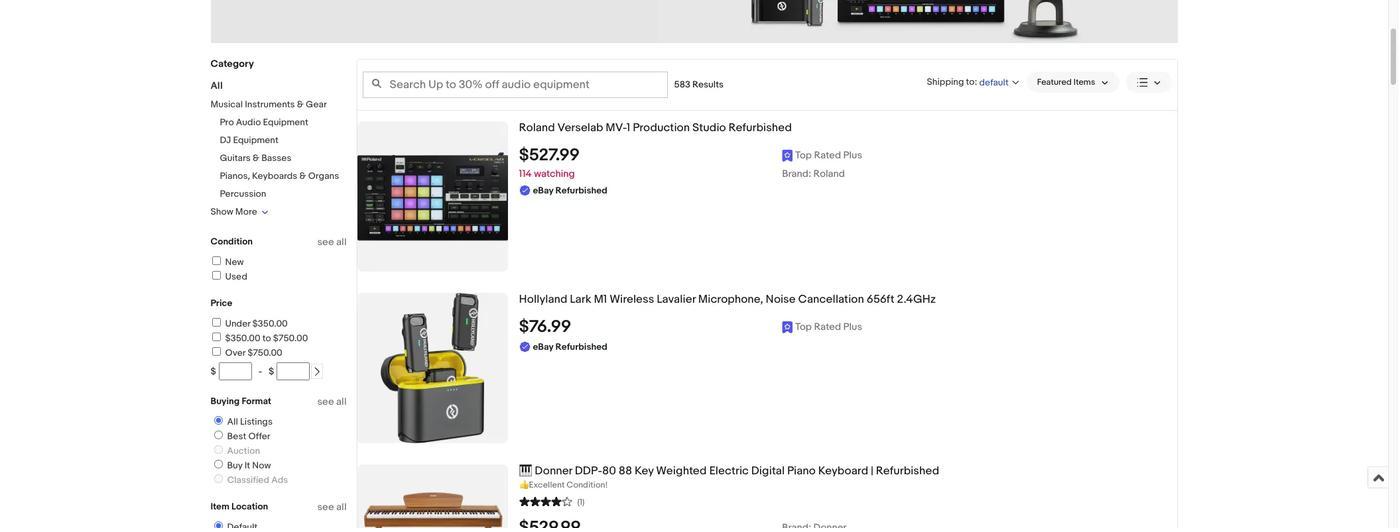 Task type: describe. For each thing, give the bounding box(es) containing it.
wireless
[[610, 293, 654, 306]]

583 results
[[674, 79, 724, 90]]

👍Excellent Condition! text field
[[519, 480, 1177, 491]]

3 all from the top
[[336, 501, 347, 514]]

$350.00 to $750.00 checkbox
[[212, 333, 221, 342]]

key
[[635, 465, 654, 478]]

$350.00 to $750.00
[[225, 333, 308, 344]]

now
[[252, 460, 271, 472]]

all listings link
[[209, 417, 275, 428]]

donner
[[535, 465, 572, 478]]

0 vertical spatial $750.00
[[273, 333, 308, 344]]

auction
[[227, 446, 260, 457]]

top rated plus for $76.99
[[795, 321, 862, 333]]

shipping
[[927, 76, 964, 87]]

2 vertical spatial &
[[299, 170, 306, 182]]

results
[[692, 79, 724, 90]]

listings
[[240, 417, 273, 428]]

lark
[[570, 293, 591, 306]]

ads
[[271, 475, 288, 486]]

condition
[[211, 236, 253, 247]]

watching
[[534, 168, 575, 180]]

1 ebay from the top
[[533, 185, 554, 196]]

best offer link
[[209, 431, 273, 442]]

hollyland
[[519, 293, 567, 306]]

classified
[[227, 475, 269, 486]]

over $750.00
[[225, 348, 282, 359]]

guitars
[[220, 153, 251, 164]]

0 vertical spatial $350.00
[[252, 318, 288, 330]]

pro audio equipment link
[[220, 117, 308, 128]]

1 ebay refurbished from the top
[[533, 185, 607, 196]]

all for all listings
[[336, 396, 347, 409]]

Maximum Value text field
[[277, 363, 310, 381]]

item location
[[211, 501, 268, 513]]

roland verselab mv-1 production studio refurbished image
[[357, 121, 508, 272]]

all for new
[[336, 236, 347, 249]]

$ for minimum value text box
[[211, 366, 216, 377]]

1 vertical spatial $750.00
[[248, 348, 282, 359]]

roland verselab mv-1 production studio refurbished
[[519, 121, 792, 135]]

show more
[[211, 206, 257, 218]]

new link
[[210, 257, 244, 268]]

item
[[211, 501, 229, 513]]

hollyland lark m1 wireless lavalier microphone, noise cancellation 656ft 2.4ghz link
[[519, 293, 1177, 307]]

submit price range image
[[313, 368, 322, 377]]

offer
[[248, 431, 270, 442]]

|
[[871, 465, 874, 478]]

items
[[1074, 77, 1095, 88]]

🎹 donner ddp-80 88 key weighted electric digital piano keyboard | refurbished 👍excellent condition!
[[519, 465, 939, 491]]

basses
[[261, 153, 292, 164]]

musical instruments & gear link
[[211, 99, 327, 110]]

Used checkbox
[[212, 271, 221, 280]]

brand:
[[782, 168, 811, 180]]

lavalier
[[657, 293, 696, 306]]

organs
[[308, 170, 339, 182]]

roland verselab mv-1 production studio refurbished link
[[519, 121, 1177, 135]]

$350.00 to $750.00 link
[[210, 333, 308, 344]]

plus for $76.99
[[843, 321, 862, 333]]

👍excellent
[[519, 480, 565, 491]]

dj equipment link
[[220, 135, 278, 146]]

digital
[[751, 465, 785, 478]]

Under $350.00 checkbox
[[212, 318, 221, 327]]

Minimum Value text field
[[219, 363, 252, 381]]

Buy It Now radio
[[214, 460, 223, 469]]

buy it now
[[227, 460, 271, 472]]

1 vertical spatial roland
[[814, 168, 845, 180]]

new
[[225, 257, 244, 268]]

🎹 donner ddp-80 88 key weighted electric digital piano keyboard | refurbished link
[[519, 465, 1177, 479]]

see all button for new
[[317, 236, 347, 249]]

keyboards
[[252, 170, 297, 182]]

656ft
[[867, 293, 895, 306]]

to for :
[[966, 76, 975, 87]]

keyboard
[[818, 465, 868, 478]]

show more button
[[211, 206, 268, 218]]

(1) link
[[519, 495, 585, 508]]

pianos,
[[220, 170, 250, 182]]

featured items button
[[1027, 72, 1119, 93]]

roland inside roland verselab mv-1 production studio refurbished link
[[519, 121, 555, 135]]

4 out of 5 stars image
[[519, 495, 572, 508]]

all listings
[[227, 417, 273, 428]]

refurbished down 'watching'
[[556, 185, 607, 196]]

plus for $527.99
[[843, 149, 862, 162]]

cancellation
[[798, 293, 864, 306]]

verselab
[[558, 121, 603, 135]]

m1
[[594, 293, 607, 306]]

Default radio
[[214, 522, 223, 529]]

[object undefined] image for $527.99
[[782, 149, 862, 162]]

classified ads
[[227, 475, 288, 486]]

hollyland lark m1 wireless lavalier microphone, noise cancellation 656ft 2.4ghz
[[519, 293, 936, 306]]

percussion link
[[220, 188, 266, 200]]

brand: roland
[[782, 168, 845, 180]]

1 vertical spatial equipment
[[233, 135, 278, 146]]

gear
[[306, 99, 327, 110]]

show
[[211, 206, 233, 218]]

dj
[[220, 135, 231, 146]]

percussion
[[220, 188, 266, 200]]

format
[[242, 396, 271, 407]]



Task type: locate. For each thing, give the bounding box(es) containing it.
see all for all listings
[[317, 396, 347, 409]]

1 vertical spatial see
[[317, 396, 334, 409]]

1 horizontal spatial to
[[966, 76, 975, 87]]

electric
[[709, 465, 749, 478]]

auction link
[[209, 446, 263, 457]]

top rated plus for $527.99
[[795, 149, 862, 162]]

see all
[[317, 236, 347, 249], [317, 396, 347, 409], [317, 501, 347, 514]]

see for all listings
[[317, 396, 334, 409]]

1 vertical spatial [object undefined] image
[[782, 321, 862, 334]]

1 vertical spatial all
[[336, 396, 347, 409]]

0 vertical spatial plus
[[843, 149, 862, 162]]

0 horizontal spatial all
[[211, 80, 223, 92]]

&
[[297, 99, 304, 110], [253, 153, 259, 164], [299, 170, 306, 182]]

0 vertical spatial to
[[966, 76, 975, 87]]

rated up brand: roland
[[814, 149, 841, 162]]

$750.00 down $350.00 to $750.00
[[248, 348, 282, 359]]

& left gear
[[297, 99, 304, 110]]

(1)
[[577, 497, 585, 508]]

1 see all from the top
[[317, 236, 347, 249]]

1 top from the top
[[795, 149, 812, 162]]

view: list view image
[[1137, 75, 1161, 89]]

equipment up guitars & basses link
[[233, 135, 278, 146]]

1 vertical spatial rated
[[814, 321, 841, 333]]

$ for maximum value text box
[[269, 366, 274, 377]]

best
[[227, 431, 246, 442]]

$350.00
[[252, 318, 288, 330], [225, 333, 260, 344]]

3 see all from the top
[[317, 501, 347, 514]]

Enter your search keyword text field
[[362, 72, 668, 98]]

Auction radio
[[214, 446, 223, 454]]

$750.00
[[273, 333, 308, 344], [248, 348, 282, 359]]

1 see from the top
[[317, 236, 334, 249]]

roland up $527.99
[[519, 121, 555, 135]]

refurbished down $76.99
[[556, 341, 607, 353]]

1 vertical spatial plus
[[843, 321, 862, 333]]

0 horizontal spatial roland
[[519, 121, 555, 135]]

[object undefined] image for $76.99
[[782, 321, 862, 334]]

🎹 donner ddp-80 88 key weighted electric digital piano keyboard | refurbished image
[[357, 465, 508, 529]]

studio
[[692, 121, 726, 135]]

buying
[[211, 396, 240, 407]]

$350.00 up over $750.00 link
[[225, 333, 260, 344]]

under $350.00 link
[[210, 318, 288, 330]]

classified ads link
[[209, 475, 291, 486]]

weighted
[[656, 465, 707, 478]]

2 rated from the top
[[814, 321, 841, 333]]

0 vertical spatial [object undefined] image
[[782, 149, 862, 162]]

2 see all from the top
[[317, 396, 347, 409]]

pro
[[220, 117, 234, 128]]

microphone,
[[698, 293, 763, 306]]

instruments
[[245, 99, 295, 110]]

1 horizontal spatial all
[[227, 417, 238, 428]]

ebay down 114 watching
[[533, 185, 554, 196]]

2 $ from the left
[[269, 366, 274, 377]]

refurbished inside roland verselab mv-1 production studio refurbished link
[[729, 121, 792, 135]]

buy it now link
[[209, 460, 274, 472]]

top for $76.99
[[795, 321, 812, 333]]

guitars & basses link
[[220, 153, 292, 164]]

ebay refurbished down 'watching'
[[533, 185, 607, 196]]

rated for $527.99
[[814, 149, 841, 162]]

plus down roland verselab mv-1 production studio refurbished link
[[843, 149, 862, 162]]

1 vertical spatial ebay
[[533, 341, 554, 353]]

production
[[633, 121, 690, 135]]

1 $ from the left
[[211, 366, 216, 377]]

musical
[[211, 99, 243, 110]]

$ down over $750.00 checkbox
[[211, 366, 216, 377]]

0 vertical spatial rated
[[814, 149, 841, 162]]

all up musical
[[211, 80, 223, 92]]

all for all
[[211, 80, 223, 92]]

& left organs
[[299, 170, 306, 182]]

2 see from the top
[[317, 396, 334, 409]]

0 vertical spatial &
[[297, 99, 304, 110]]

rated for $76.99
[[814, 321, 841, 333]]

to for $750.00
[[263, 333, 271, 344]]

Over $750.00 checkbox
[[212, 348, 221, 356]]

top for $527.99
[[795, 149, 812, 162]]

ebay
[[533, 185, 554, 196], [533, 341, 554, 353]]

equipment down the instruments
[[263, 117, 308, 128]]

2 plus from the top
[[843, 321, 862, 333]]

-
[[258, 366, 262, 377]]

2 ebay refurbished from the top
[[533, 341, 607, 353]]

& down dj equipment link
[[253, 153, 259, 164]]

0 vertical spatial top
[[795, 149, 812, 162]]

88
[[619, 465, 632, 478]]

$
[[211, 366, 216, 377], [269, 366, 274, 377]]

plus down hollyland lark m1 wireless lavalier microphone, noise cancellation 656ft 2.4ghz link
[[843, 321, 862, 333]]

see all button
[[317, 236, 347, 249], [317, 396, 347, 409], [317, 501, 347, 514]]

top
[[795, 149, 812, 162], [795, 321, 812, 333]]

2 top rated plus from the top
[[795, 321, 862, 333]]

3 see from the top
[[317, 501, 334, 514]]

1 all from the top
[[336, 236, 347, 249]]

0 vertical spatial see
[[317, 236, 334, 249]]

ebay refurbished
[[533, 185, 607, 196], [533, 341, 607, 353]]

1 plus from the top
[[843, 149, 862, 162]]

audio
[[236, 117, 261, 128]]

plus
[[843, 149, 862, 162], [843, 321, 862, 333]]

buying format
[[211, 396, 271, 407]]

featured
[[1037, 77, 1072, 88]]

used link
[[210, 271, 247, 283]]

Classified Ads radio
[[214, 475, 223, 484]]

roland right the "brand:"
[[814, 168, 845, 180]]

2.4ghz
[[897, 293, 936, 306]]

0 vertical spatial roland
[[519, 121, 555, 135]]

2 all from the top
[[336, 396, 347, 409]]

it
[[245, 460, 250, 472]]

over
[[225, 348, 245, 359]]

2 top from the top
[[795, 321, 812, 333]]

top rated plus
[[795, 149, 862, 162], [795, 321, 862, 333]]

top down noise
[[795, 321, 812, 333]]

1 top rated plus from the top
[[795, 149, 862, 162]]

1 vertical spatial see all
[[317, 396, 347, 409]]

to inside shipping to : default
[[966, 76, 975, 87]]

114
[[519, 168, 532, 180]]

1 vertical spatial top rated plus
[[795, 321, 862, 333]]

ebay down $76.99
[[533, 341, 554, 353]]

1 see all button from the top
[[317, 236, 347, 249]]

0 vertical spatial see all button
[[317, 236, 347, 249]]

roland
[[519, 121, 555, 135], [814, 168, 845, 180]]

0 horizontal spatial to
[[263, 333, 271, 344]]

$527.99
[[519, 145, 580, 166]]

1 vertical spatial ebay refurbished
[[533, 341, 607, 353]]

featured items
[[1037, 77, 1095, 88]]

more
[[235, 206, 257, 218]]

1 vertical spatial all
[[227, 417, 238, 428]]

New checkbox
[[212, 257, 221, 265]]

1 vertical spatial top
[[795, 321, 812, 333]]

refurbished right |
[[876, 465, 939, 478]]

refurbished inside 🎹 donner ddp-80 88 key weighted electric digital piano keyboard | refurbished 👍excellent condition!
[[876, 465, 939, 478]]

80
[[602, 465, 616, 478]]

location
[[231, 501, 268, 513]]

0 vertical spatial see all
[[317, 236, 347, 249]]

ddp-
[[575, 465, 602, 478]]

0 vertical spatial ebay
[[533, 185, 554, 196]]

to down under $350.00
[[263, 333, 271, 344]]

2 vertical spatial see all
[[317, 501, 347, 514]]

🎹
[[519, 465, 532, 478]]

pianos, keyboards & organs link
[[220, 170, 339, 182]]

0 vertical spatial ebay refurbished
[[533, 185, 607, 196]]

3 see all button from the top
[[317, 501, 347, 514]]

$ right -
[[269, 366, 274, 377]]

all for all listings
[[227, 417, 238, 428]]

0 vertical spatial all
[[336, 236, 347, 249]]

1
[[627, 121, 630, 135]]

[object undefined] image
[[782, 149, 862, 162], [782, 321, 862, 334]]

$350.00 up $350.00 to $750.00
[[252, 318, 288, 330]]

rated
[[814, 149, 841, 162], [814, 321, 841, 333]]

rated down cancellation
[[814, 321, 841, 333]]

2 vertical spatial all
[[336, 501, 347, 514]]

noise
[[766, 293, 796, 306]]

[object undefined] image down cancellation
[[782, 321, 862, 334]]

[object undefined] image up brand: roland
[[782, 149, 862, 162]]

0 vertical spatial all
[[211, 80, 223, 92]]

top up the "brand:"
[[795, 149, 812, 162]]

All Listings radio
[[214, 417, 223, 425]]

2 ebay from the top
[[533, 341, 554, 353]]

shipping to : default
[[927, 76, 1009, 88]]

0 horizontal spatial $
[[211, 366, 216, 377]]

see for new
[[317, 236, 334, 249]]

2 vertical spatial see all button
[[317, 501, 347, 514]]

top rated plus up brand: roland
[[795, 149, 862, 162]]

ebay refurbished down $76.99
[[533, 341, 607, 353]]

refurbished right studio
[[729, 121, 792, 135]]

0 vertical spatial top rated plus
[[795, 149, 862, 162]]

best offer
[[227, 431, 270, 442]]

to left default on the top
[[966, 76, 975, 87]]

piano
[[787, 465, 816, 478]]

mv-
[[606, 121, 627, 135]]

under
[[225, 318, 250, 330]]

0 vertical spatial equipment
[[263, 117, 308, 128]]

2 see all button from the top
[[317, 396, 347, 409]]

1 vertical spatial &
[[253, 153, 259, 164]]

hollyland lark m1 wireless lavalier microphone, noise cancellation 656ft 2.4ghz image
[[380, 293, 484, 444]]

1 rated from the top
[[814, 149, 841, 162]]

$76.99
[[519, 317, 571, 337]]

$750.00 up maximum value text box
[[273, 333, 308, 344]]

buy
[[227, 460, 243, 472]]

refurbished
[[729, 121, 792, 135], [556, 185, 607, 196], [556, 341, 607, 353], [876, 465, 939, 478]]

default
[[979, 77, 1009, 88]]

Best Offer radio
[[214, 431, 223, 440]]

top rated plus down cancellation
[[795, 321, 862, 333]]

1 horizontal spatial $
[[269, 366, 274, 377]]

to
[[966, 76, 975, 87], [263, 333, 271, 344]]

see all button for all listings
[[317, 396, 347, 409]]

:
[[975, 76, 977, 87]]

1 vertical spatial $350.00
[[225, 333, 260, 344]]

2 vertical spatial see
[[317, 501, 334, 514]]

1 vertical spatial to
[[263, 333, 271, 344]]

1 [object undefined] image from the top
[[782, 149, 862, 162]]

equipment
[[263, 117, 308, 128], [233, 135, 278, 146]]

musical instruments & gear pro audio equipment dj equipment guitars & basses pianos, keyboards & organs percussion
[[211, 99, 339, 200]]

under $350.00
[[225, 318, 288, 330]]

2 [object undefined] image from the top
[[782, 321, 862, 334]]

1 horizontal spatial roland
[[814, 168, 845, 180]]

1 vertical spatial see all button
[[317, 396, 347, 409]]

all right all listings radio
[[227, 417, 238, 428]]

category
[[211, 58, 254, 70]]

see
[[317, 236, 334, 249], [317, 396, 334, 409], [317, 501, 334, 514]]

see all for new
[[317, 236, 347, 249]]

583
[[674, 79, 690, 90]]



Task type: vqa. For each thing, say whether or not it's contained in the screenshot.
OVER $750.00 option
yes



